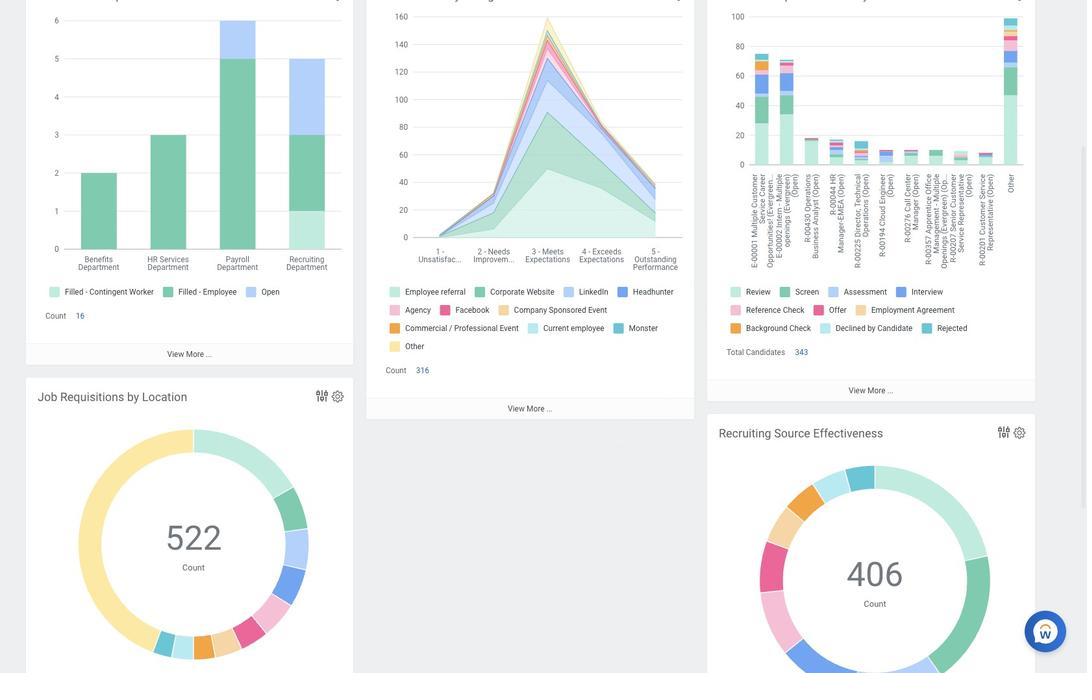 Task type: locate. For each thing, give the bounding box(es) containing it.
0 vertical spatial more
[[186, 350, 204, 359]]

0 vertical spatial view more ...
[[167, 350, 212, 359]]

2 horizontal spatial view
[[849, 387, 866, 396]]

406 button
[[847, 553, 906, 598]]

0 horizontal spatial more
[[186, 350, 204, 359]]

... for 16
[[206, 350, 212, 359]]

... for 316
[[547, 405, 553, 414]]

view inside headcount & open positions element
[[167, 350, 184, 359]]

1 horizontal spatial more
[[527, 405, 545, 414]]

0 vertical spatial ...
[[206, 350, 212, 359]]

1 vertical spatial ...
[[888, 387, 894, 396]]

source
[[775, 427, 811, 441]]

... inside performance by hiring source element
[[547, 405, 553, 414]]

more for 16
[[186, 350, 204, 359]]

1 horizontal spatial view more ... link
[[366, 398, 695, 420]]

manage
[[578, 209, 620, 223]]

view more ...
[[167, 350, 212, 359], [849, 387, 894, 396], [508, 405, 553, 414]]

1 horizontal spatial view more ...
[[508, 405, 553, 414]]

view more ... inside performance by hiring source element
[[508, 405, 553, 414]]

1 vertical spatial more
[[868, 387, 886, 396]]

plan
[[529, 209, 552, 223]]

count left '16'
[[45, 312, 66, 321]]

view more ... link for 343
[[708, 380, 1036, 402]]

316 button
[[416, 366, 431, 376]]

close image
[[706, 174, 721, 189]]

0 horizontal spatial view more ...
[[167, 350, 212, 359]]

view more ... link
[[26, 344, 353, 365], [708, 380, 1036, 402], [366, 398, 695, 420]]

job requisitions by location
[[38, 391, 187, 404]]

2 horizontal spatial ...
[[888, 387, 894, 396]]

343
[[795, 348, 809, 357]]

more inside candidate pipeline summary element
[[868, 387, 886, 396]]

total candidates
[[727, 348, 786, 357]]

more inside headcount & open positions element
[[186, 350, 204, 359]]

2 vertical spatial more
[[527, 405, 545, 414]]

1 vertical spatial view more ...
[[849, 387, 894, 396]]

1 horizontal spatial ...
[[547, 405, 553, 414]]

view more ... for 16
[[167, 350, 212, 359]]

more inside performance by hiring source element
[[527, 405, 545, 414]]

more for 316
[[527, 405, 545, 414]]

count down 406 "button"
[[864, 600, 887, 609]]

view more ... inside candidate pipeline summary element
[[849, 387, 894, 396]]

view for 316
[[508, 405, 525, 414]]

2 horizontal spatial view more ... link
[[708, 380, 1036, 402]]

count down 522 'button'
[[182, 563, 205, 573]]

view more ... link for 316
[[366, 398, 695, 420]]

count
[[45, 312, 66, 321], [386, 367, 407, 376], [182, 563, 205, 573], [864, 600, 887, 609]]

count inside 522 count
[[182, 563, 205, 573]]

522 count
[[165, 519, 222, 573]]

view
[[167, 350, 184, 359], [849, 387, 866, 396], [508, 405, 525, 414]]

and
[[555, 209, 575, 223]]

performance by hiring source element
[[366, 0, 695, 420]]

1 horizontal spatial view
[[508, 405, 525, 414]]

candidates
[[746, 348, 786, 357]]

... inside headcount & open positions element
[[206, 350, 212, 359]]

2 vertical spatial ...
[[547, 405, 553, 414]]

1 vertical spatial view
[[849, 387, 866, 396]]

view more ... inside headcount & open positions element
[[167, 350, 212, 359]]

0 horizontal spatial view
[[167, 350, 184, 359]]

count inside performance by hiring source element
[[386, 367, 407, 376]]

view inside performance by hiring source element
[[508, 405, 525, 414]]

recruiting source effectiveness
[[719, 427, 884, 441]]

effectiveness
[[814, 427, 884, 441]]

candidate pipeline summary element
[[708, 0, 1036, 402]]

316
[[416, 367, 430, 376]]

2 vertical spatial view more ...
[[508, 405, 553, 414]]

count inside 406 count
[[864, 600, 887, 609]]

0 vertical spatial view
[[167, 350, 184, 359]]

16 button
[[76, 311, 87, 322]]

... inside candidate pipeline summary element
[[888, 387, 894, 396]]

more
[[186, 350, 204, 359], [868, 387, 886, 396], [527, 405, 545, 414]]

2 vertical spatial view
[[508, 405, 525, 414]]

406
[[847, 556, 904, 595]]

dashboard
[[429, 209, 485, 223]]

total
[[727, 348, 745, 357]]

count left 316
[[386, 367, 407, 376]]

2 horizontal spatial view more ...
[[849, 387, 894, 396]]

view inside candidate pipeline summary element
[[849, 387, 866, 396]]

0 horizontal spatial ...
[[206, 350, 212, 359]]

0 horizontal spatial view more ... link
[[26, 344, 353, 365]]

522
[[165, 519, 222, 559]]

2 horizontal spatial more
[[868, 387, 886, 396]]

...
[[206, 350, 212, 359], [888, 387, 894, 396], [547, 405, 553, 414]]

people
[[650, 209, 686, 223]]



Task type: vqa. For each thing, say whether or not it's contained in the screenshot.
inbox large icon
no



Task type: describe. For each thing, give the bounding box(es) containing it.
view for 343
[[849, 387, 866, 396]]

view more ... link for 16
[[26, 344, 353, 365]]

522 button
[[165, 517, 224, 562]]

job requisitions by location element
[[26, 378, 353, 674]]

16
[[76, 312, 85, 321]]

406 count
[[847, 556, 904, 609]]

343 button
[[795, 348, 811, 358]]

more for 343
[[868, 387, 886, 396]]

headcount & open positions element
[[26, 0, 353, 365]]

your
[[623, 209, 647, 223]]

requisitions
[[60, 391, 124, 404]]

recruiting
[[719, 427, 772, 441]]

to
[[488, 209, 499, 223]]

view more ... for 343
[[849, 387, 894, 396]]

use this dashboard to help plan and manage your people
[[383, 209, 686, 223]]

view more ... for 316
[[508, 405, 553, 414]]

... for 343
[[888, 387, 894, 396]]

by
[[127, 391, 139, 404]]

location
[[142, 391, 187, 404]]

recruiting source effectiveness element
[[708, 415, 1036, 674]]

this
[[406, 209, 426, 223]]

use
[[383, 209, 403, 223]]

help
[[502, 209, 526, 223]]

view for 16
[[167, 350, 184, 359]]

job
[[38, 391, 57, 404]]



